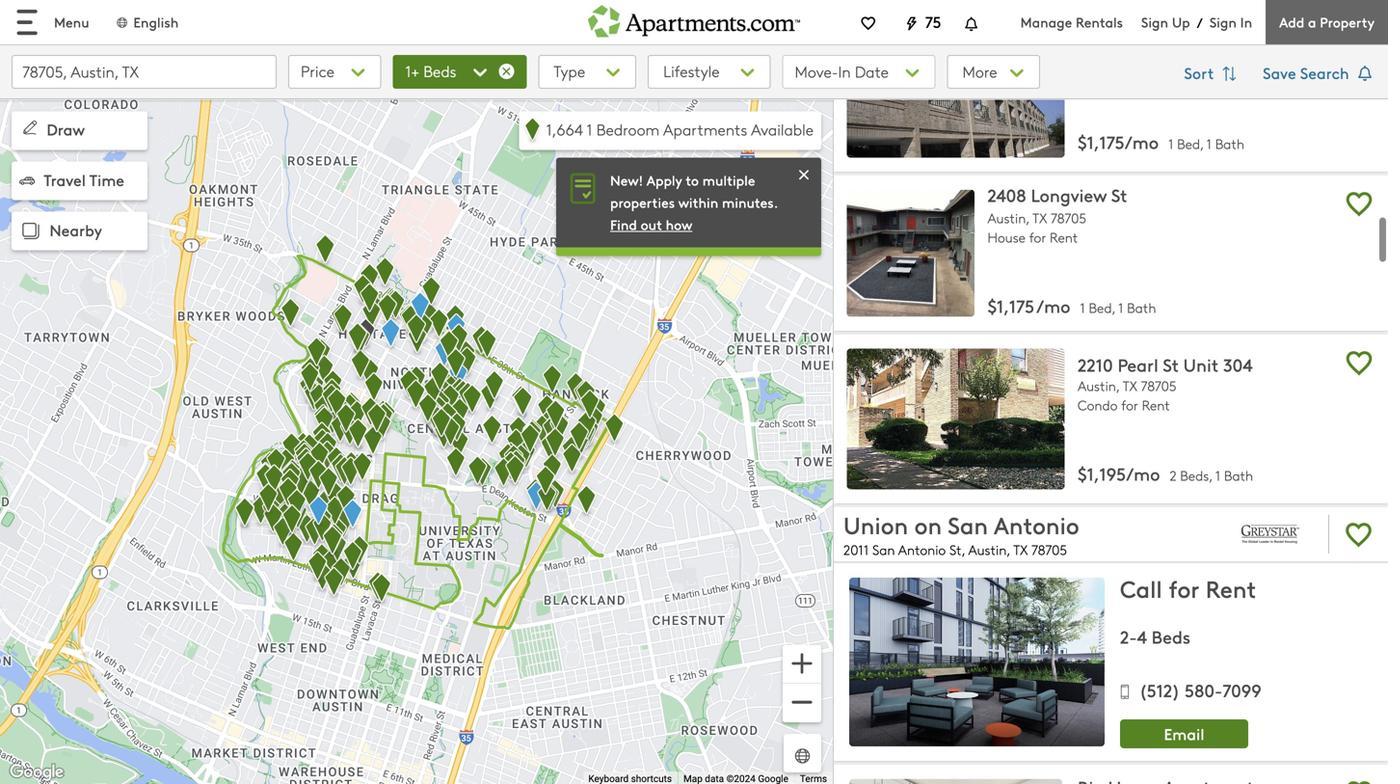 Task type: describe. For each thing, give the bounding box(es) containing it.
pearl
[[1118, 353, 1159, 377]]

for inside 2408 longview st austin, tx 78705 house for rent
[[1030, 228, 1047, 247]]

travel time
[[44, 169, 124, 190]]

tx inside '2210 pearl st unit 304 austin, tx 78705 condo for rent'
[[1123, 377, 1138, 395]]

sort button
[[1175, 55, 1252, 94]]

move-in date button
[[783, 55, 936, 89]]

save
[[1264, 62, 1297, 83]]

rent inside '2210 pearl st unit 304 austin, tx 78705 condo for rent'
[[1143, 396, 1171, 414]]

up
[[1173, 13, 1191, 31]]

78705 inside 2408 longview st austin, tx 78705 house for rent
[[1051, 209, 1087, 227]]

(512) 580-7099
[[1140, 678, 1262, 702]]

lifestyle
[[664, 60, 720, 82]]

english link
[[114, 13, 179, 31]]

google image
[[5, 760, 68, 784]]

$1,175 /mo 1 bed, 1 bath
[[988, 294, 1157, 318]]

manage
[[1021, 13, 1073, 31]]

Location or Point of Interest text field
[[12, 55, 277, 89]]

0 horizontal spatial antonio
[[899, 540, 946, 559]]

beds inside button
[[424, 60, 457, 82]]

lifestyle button
[[648, 55, 771, 89]]

2
[[1171, 466, 1177, 484]]

longview
[[1032, 183, 1108, 207]]

2408 longview st austin, tx 78705 house for rent
[[988, 183, 1128, 247]]

email
[[1165, 723, 1205, 744]]

map region
[[0, 0, 944, 784]]

7099
[[1223, 678, 1262, 702]]

0 horizontal spatial san
[[873, 540, 896, 559]]

nearby link
[[12, 212, 148, 250]]

property
[[1321, 13, 1375, 31]]

1 up pearl
[[1119, 299, 1124, 317]]

apartments
[[664, 119, 748, 140]]

1 right /mo
[[1081, 299, 1086, 317]]

call
[[1121, 572, 1163, 604]]

1 down sort button
[[1207, 135, 1212, 153]]

/mo
[[1037, 294, 1071, 318]]

rent inside 2408 longview st austin, tx 78705 house for rent
[[1050, 228, 1079, 247]]

time
[[90, 169, 124, 190]]

add a property
[[1280, 13, 1375, 31]]

margin image
[[19, 173, 35, 188]]

1 vertical spatial beds
[[1152, 624, 1191, 648]]

find out how link
[[611, 215, 693, 234]]

travel time button
[[12, 162, 148, 200]]

properties
[[611, 193, 675, 212]]

multiple
[[703, 171, 756, 189]]

manage rentals sign up / sign in
[[1021, 13, 1253, 32]]

save search
[[1264, 62, 1354, 83]]

1 horizontal spatial san
[[948, 509, 989, 540]]

bath inside '$1,175 /mo 1 bed, 1 bath'
[[1128, 299, 1157, 317]]

beds,
[[1181, 466, 1213, 484]]

draw
[[47, 118, 85, 140]]

1+
[[406, 60, 420, 82]]

st,
[[950, 540, 966, 559]]

minutes.
[[723, 193, 779, 212]]

2210
[[1078, 353, 1114, 377]]

building photo - union on san antonio image
[[850, 578, 1105, 746]]

bed, inside '$1,175/mo 1 bed, 1 bath'
[[1178, 135, 1204, 153]]

email button
[[1121, 719, 1249, 748]]

add a property link
[[1267, 0, 1389, 44]]

union
[[844, 509, 909, 540]]

newly renovated kitchen - rio house apartments image
[[850, 779, 1063, 784]]

unit
[[1184, 353, 1219, 377]]

1 inside $1,195/mo 2 beds, 1 bath
[[1216, 466, 1221, 484]]

tx inside 2408 longview st austin, tx 78705 house for rent
[[1033, 209, 1048, 227]]

margin image for nearby
[[17, 218, 44, 245]]

to
[[686, 171, 699, 189]]

2-
[[1121, 624, 1138, 648]]

save search button
[[1264, 55, 1377, 94]]

manage rentals link
[[1021, 13, 1142, 31]]

how
[[666, 215, 693, 234]]

draw button
[[12, 111, 148, 150]]

78705 inside union on san antonio 2011 san antonio st, austin, tx 78705
[[1032, 540, 1068, 559]]

add
[[1280, 13, 1305, 31]]

more
[[963, 61, 1002, 82]]

greystar real estate partners image
[[1225, 511, 1318, 557]]

580-
[[1186, 678, 1223, 702]]

margin image for draw
[[19, 117, 41, 138]]

/
[[1198, 13, 1204, 32]]



Task type: vqa. For each thing, say whether or not it's contained in the screenshot.
1000M Chicago - 1000M image at the right of page
no



Task type: locate. For each thing, give the bounding box(es) containing it.
price button
[[288, 55, 381, 89]]

0 vertical spatial rent
[[1050, 228, 1079, 247]]

rent down pearl
[[1143, 396, 1171, 414]]

st for longview
[[1112, 183, 1128, 207]]

in inside 'manage rentals sign up / sign in'
[[1241, 13, 1253, 31]]

st left unit
[[1163, 353, 1179, 377]]

bath
[[1216, 135, 1245, 153], [1128, 299, 1157, 317], [1225, 466, 1254, 484]]

rent down longview
[[1050, 228, 1079, 247]]

75
[[926, 11, 942, 32]]

in left add
[[1241, 13, 1253, 31]]

austin,
[[988, 209, 1030, 227], [1078, 377, 1120, 395], [969, 540, 1011, 559]]

2011
[[844, 540, 869, 559]]

english
[[133, 13, 179, 31]]

1 right beds,
[[1216, 466, 1221, 484]]

0 vertical spatial bath
[[1216, 135, 1245, 153]]

margin image inside draw button
[[19, 117, 41, 138]]

0 vertical spatial 78705
[[1051, 209, 1087, 227]]

new!
[[611, 171, 644, 189]]

san right the on
[[948, 509, 989, 540]]

margin image left draw
[[19, 117, 41, 138]]

on
[[915, 509, 942, 540]]

tx right 2210
[[1123, 377, 1138, 395]]

1 vertical spatial in
[[839, 61, 851, 82]]

bath up pearl
[[1128, 299, 1157, 317]]

sign left up
[[1142, 13, 1169, 31]]

1 horizontal spatial for
[[1122, 396, 1139, 414]]

bed, right /mo
[[1089, 299, 1116, 317]]

austin, inside '2210 pearl st unit 304 austin, tx 78705 condo for rent'
[[1078, 377, 1120, 395]]

bed,
[[1178, 135, 1204, 153], [1089, 299, 1116, 317]]

1 horizontal spatial antonio
[[994, 509, 1080, 540]]

1 vertical spatial bed,
[[1089, 299, 1116, 317]]

new! apply to multiple properties within minutes. find out how
[[611, 171, 779, 234]]

0 vertical spatial tx
[[1033, 209, 1048, 227]]

0 horizontal spatial rent
[[1050, 228, 1079, 247]]

austin, up house
[[988, 209, 1030, 227]]

bath inside $1,195/mo 2 beds, 1 bath
[[1225, 466, 1254, 484]]

2 vertical spatial austin,
[[969, 540, 1011, 559]]

78705 inside '2210 pearl st unit 304 austin, tx 78705 condo for rent'
[[1141, 377, 1177, 395]]

1 vertical spatial austin,
[[1078, 377, 1120, 395]]

2 horizontal spatial tx
[[1123, 377, 1138, 395]]

st for pearl
[[1163, 353, 1179, 377]]

for right house
[[1030, 228, 1047, 247]]

available
[[751, 119, 814, 140]]

building photo - starwest condos #108 image
[[847, 190, 975, 317]]

0 vertical spatial bed,
[[1178, 135, 1204, 153]]

bedroom
[[597, 119, 660, 140]]

tx down longview
[[1033, 209, 1048, 227]]

2408
[[988, 183, 1027, 207]]

san
[[948, 509, 989, 540], [873, 540, 896, 559]]

margin image left nearby
[[17, 218, 44, 245]]

austin, right st,
[[969, 540, 1011, 559]]

$1,195/mo
[[1078, 461, 1161, 485]]

(512) 580-7099 link
[[1121, 663, 1377, 704]]

for
[[1030, 228, 1047, 247], [1122, 396, 1139, 414], [1169, 572, 1200, 604]]

1 horizontal spatial bed,
[[1178, 135, 1204, 153]]

1 horizontal spatial st
[[1163, 353, 1179, 377]]

bed, inside '$1,175 /mo 1 bed, 1 bath'
[[1089, 299, 1116, 317]]

$1,175
[[988, 294, 1035, 318]]

0 vertical spatial austin,
[[988, 209, 1030, 227]]

in inside button
[[839, 61, 851, 82]]

training image
[[795, 165, 814, 185]]

1 vertical spatial rent
[[1143, 396, 1171, 414]]

$1,195/mo 2 beds, 1 bath
[[1078, 461, 1254, 485]]

2 vertical spatial for
[[1169, 572, 1200, 604]]

rent down 'greystar real estate partners' image
[[1206, 572, 1257, 604]]

1 vertical spatial bath
[[1128, 299, 1157, 317]]

apply
[[647, 171, 683, 189]]

0 vertical spatial margin image
[[19, 117, 41, 138]]

1 sign from the left
[[1142, 13, 1169, 31]]

2 horizontal spatial rent
[[1206, 572, 1257, 604]]

1 horizontal spatial beds
[[1152, 624, 1191, 648]]

0 horizontal spatial tx
[[1014, 540, 1028, 559]]

1 vertical spatial 78705
[[1141, 377, 1177, 395]]

st inside '2210 pearl st unit 304 austin, tx 78705 condo for rent'
[[1163, 353, 1179, 377]]

condo
[[1078, 396, 1118, 414]]

sort
[[1185, 62, 1219, 83]]

menu
[[54, 13, 89, 31]]

bath for $1,195/mo
[[1225, 466, 1254, 484]]

call for rent
[[1121, 572, 1257, 604]]

bath right beds,
[[1225, 466, 1254, 484]]

304
[[1224, 353, 1253, 377]]

margin image inside nearby link
[[17, 218, 44, 245]]

st inside 2408 longview st austin, tx 78705 house for rent
[[1112, 183, 1128, 207]]

type
[[554, 60, 586, 82]]

more button
[[948, 55, 1041, 89]]

1+ beds
[[406, 60, 457, 82]]

0 horizontal spatial bed,
[[1089, 299, 1116, 317]]

san right the "2011"
[[873, 540, 896, 559]]

beds right 4
[[1152, 624, 1191, 648]]

house
[[988, 228, 1026, 247]]

$1,175/mo
[[1078, 130, 1159, 154]]

0 horizontal spatial st
[[1112, 183, 1128, 207]]

sign up link
[[1142, 13, 1191, 31]]

2 vertical spatial 78705
[[1032, 540, 1068, 559]]

antonio left st,
[[899, 540, 946, 559]]

move-
[[795, 61, 839, 82]]

within
[[679, 193, 719, 212]]

0 vertical spatial beds
[[424, 60, 457, 82]]

date
[[855, 61, 889, 82]]

2 sign from the left
[[1210, 13, 1237, 31]]

union on san antonio 2011 san antonio st, austin, tx 78705
[[844, 509, 1080, 559]]

1 right $1,175/mo
[[1169, 135, 1174, 153]]

0 horizontal spatial beds
[[424, 60, 457, 82]]

st
[[1112, 183, 1128, 207], [1163, 353, 1179, 377]]

antonio
[[994, 509, 1080, 540], [899, 540, 946, 559]]

78705 down longview
[[1051, 209, 1087, 227]]

1 horizontal spatial in
[[1241, 13, 1253, 31]]

type button
[[539, 55, 637, 89]]

1 right 1,664 at left
[[587, 119, 593, 140]]

0 horizontal spatial in
[[839, 61, 851, 82]]

sign in link
[[1210, 13, 1253, 31]]

st right longview
[[1112, 183, 1128, 207]]

margin image
[[19, 117, 41, 138], [17, 218, 44, 245]]

2 horizontal spatial for
[[1169, 572, 1200, 604]]

0 vertical spatial in
[[1241, 13, 1253, 31]]

austin, inside 2408 longview st austin, tx 78705 house for rent
[[988, 209, 1030, 227]]

travel
[[44, 169, 86, 190]]

menu button
[[0, 0, 105, 44]]

2 vertical spatial bath
[[1225, 466, 1254, 484]]

price
[[301, 60, 335, 82]]

bed, down sort
[[1178, 135, 1204, 153]]

1 vertical spatial st
[[1163, 353, 1179, 377]]

0 vertical spatial for
[[1030, 228, 1047, 247]]

1 horizontal spatial tx
[[1033, 209, 1048, 227]]

beds right 1+
[[424, 60, 457, 82]]

2 vertical spatial tx
[[1014, 540, 1028, 559]]

bath for $1,175/mo
[[1216, 135, 1245, 153]]

1,664 1 bedroom apartments available
[[546, 119, 814, 140]]

1 horizontal spatial sign
[[1210, 13, 1237, 31]]

4
[[1138, 624, 1148, 648]]

building photo - 3316 guadalupe st image
[[847, 17, 1065, 158]]

for right condo
[[1122, 396, 1139, 414]]

sign
[[1142, 13, 1169, 31], [1210, 13, 1237, 31]]

1 vertical spatial margin image
[[17, 218, 44, 245]]

in left date
[[839, 61, 851, 82]]

78705 left unit
[[1141, 377, 1177, 395]]

apartments.com logo image
[[588, 0, 801, 37]]

(512)
[[1140, 678, 1181, 702]]

1 horizontal spatial rent
[[1143, 396, 1171, 414]]

satellite view image
[[792, 745, 814, 767]]

78705 right st,
[[1032, 540, 1068, 559]]

nearby
[[49, 219, 102, 241]]

building photo - 2210 pearl st image
[[847, 349, 1065, 489]]

1 vertical spatial tx
[[1123, 377, 1138, 395]]

tx right st,
[[1014, 540, 1028, 559]]

1,664
[[546, 119, 583, 140]]

2210 pearl st unit 304 austin, tx 78705 condo for rent
[[1078, 353, 1253, 414]]

in
[[1241, 13, 1253, 31], [839, 61, 851, 82]]

antonio right st,
[[994, 509, 1080, 540]]

0 horizontal spatial for
[[1030, 228, 1047, 247]]

for inside '2210 pearl st unit 304 austin, tx 78705 condo for rent'
[[1122, 396, 1139, 414]]

sign right "/"
[[1210, 13, 1237, 31]]

bath down sort button
[[1216, 135, 1245, 153]]

bath inside '$1,175/mo 1 bed, 1 bath'
[[1216, 135, 1245, 153]]

move-in date
[[795, 61, 889, 82]]

0 vertical spatial st
[[1112, 183, 1128, 207]]

2-4 beds
[[1121, 624, 1191, 648]]

rent
[[1050, 228, 1079, 247], [1143, 396, 1171, 414], [1206, 572, 1257, 604]]

for right the call
[[1169, 572, 1200, 604]]

find
[[611, 215, 637, 234]]

$1,175/mo 1 bed, 1 bath
[[1078, 130, 1245, 154]]

tx inside union on san antonio 2011 san antonio st, austin, tx 78705
[[1014, 540, 1028, 559]]

rentals
[[1076, 13, 1124, 31]]

austin, up condo
[[1078, 377, 1120, 395]]

search
[[1301, 62, 1350, 83]]

out
[[641, 215, 662, 234]]

1 vertical spatial for
[[1122, 396, 1139, 414]]

beds
[[424, 60, 457, 82], [1152, 624, 1191, 648]]

1+ beds button
[[393, 55, 527, 89]]

a
[[1309, 13, 1317, 31]]

2 vertical spatial rent
[[1206, 572, 1257, 604]]

austin, inside union on san antonio 2011 san antonio st, austin, tx 78705
[[969, 540, 1011, 559]]

0 horizontal spatial sign
[[1142, 13, 1169, 31]]



